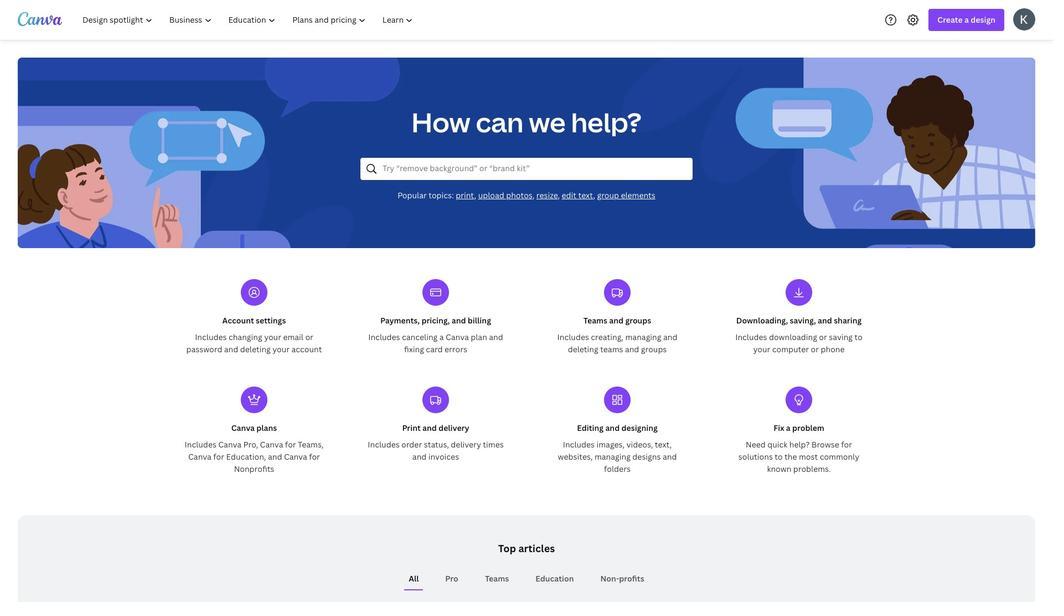 Task type: vqa. For each thing, say whether or not it's contained in the screenshot.


Task type: describe. For each thing, give the bounding box(es) containing it.
sharing
[[834, 315, 862, 326]]

design
[[971, 14, 996, 25]]

and inside includes canva pro, canva for teams, canva for education, and canva for nonprofits
[[268, 452, 282, 462]]

canceling
[[402, 332, 438, 342]]

top articles
[[499, 542, 555, 555]]

a for fix
[[787, 423, 791, 433]]

includes for creating,
[[558, 332, 589, 342]]

includes for downloading
[[736, 332, 768, 342]]

group
[[598, 190, 619, 200]]

the
[[785, 452, 798, 462]]

canva inside includes canceling a canva plan and fixing card errors
[[446, 332, 469, 342]]

0 horizontal spatial help?
[[571, 104, 642, 140]]

teams
[[601, 344, 624, 355]]

nonprofits
[[234, 464, 274, 474]]

plan
[[471, 332, 487, 342]]

how can we help?
[[412, 104, 642, 140]]

payments, pricing, and billing
[[381, 315, 491, 326]]

saving,
[[790, 315, 817, 326]]

can
[[476, 104, 524, 140]]

all button
[[405, 568, 424, 590]]

includes images, videos, text, websites, managing designs and folders
[[558, 439, 677, 474]]

profits
[[620, 573, 645, 584]]

for inside need quick help? browse for solutions to the most commonly known problems.
[[842, 439, 853, 450]]

text,
[[655, 439, 672, 450]]

account settings
[[223, 315, 286, 326]]

non-profits
[[601, 573, 645, 584]]

articles
[[519, 542, 555, 555]]

print link
[[456, 190, 475, 200]]

errors
[[445, 344, 468, 355]]

fix
[[774, 423, 785, 433]]

fixing
[[404, 344, 424, 355]]

known
[[768, 464, 792, 474]]

canva down plans
[[260, 439, 283, 450]]

we
[[529, 104, 566, 140]]

designing
[[622, 423, 658, 433]]

print and delivery
[[402, 423, 470, 433]]

2 , from the left
[[533, 190, 535, 200]]

canva down teams,
[[284, 452, 307, 462]]

need
[[746, 439, 766, 450]]

1 , from the left
[[475, 190, 477, 200]]

times
[[483, 439, 504, 450]]

deleting inside includes creating, managing and deleting teams and groups
[[568, 344, 599, 355]]

card
[[426, 344, 443, 355]]

teams,
[[298, 439, 324, 450]]

phone
[[821, 344, 845, 355]]

edit
[[562, 190, 577, 200]]

delivery inside includes order status, delivery times and invoices
[[451, 439, 481, 450]]

status,
[[424, 439, 449, 450]]

password
[[186, 344, 222, 355]]

your down "email"
[[273, 344, 290, 355]]

pricing,
[[422, 315, 450, 326]]

websites,
[[558, 452, 593, 462]]

includes canceling a canva plan and fixing card errors
[[369, 332, 504, 355]]

a inside includes canceling a canva plan and fixing card errors
[[440, 332, 444, 342]]

your down 'settings'
[[264, 332, 281, 342]]

most
[[799, 452, 818, 462]]

includes order status, delivery times and invoices
[[368, 439, 504, 462]]

account
[[223, 315, 254, 326]]

canva up 'education,'
[[218, 439, 242, 450]]

includes for images,
[[563, 439, 595, 450]]

how
[[412, 104, 471, 140]]

all
[[409, 573, 419, 584]]

teams for teams
[[485, 573, 509, 584]]

editing
[[577, 423, 604, 433]]

includes for canceling
[[369, 332, 400, 342]]

folders
[[605, 464, 631, 474]]

upload photos link
[[479, 190, 533, 200]]

for down teams,
[[309, 452, 320, 462]]

pro button
[[441, 568, 463, 590]]

topics:
[[429, 190, 454, 200]]

create a design button
[[929, 9, 1005, 31]]

Try "remove background" or "brand kit" search field
[[383, 158, 686, 179]]

to inside need quick help? browse for solutions to the most commonly known problems.
[[775, 452, 783, 462]]

3 , from the left
[[558, 190, 560, 200]]

teams and groups
[[584, 315, 652, 326]]

upload
[[479, 190, 505, 200]]

or left phone
[[811, 344, 819, 355]]

managing inside 'includes images, videos, text, websites, managing designs and folders'
[[595, 452, 631, 462]]

deleting inside "includes changing your email or password and deleting your account"
[[240, 344, 271, 355]]

photos
[[507, 190, 533, 200]]

education button
[[531, 568, 579, 590]]



Task type: locate. For each thing, give the bounding box(es) containing it.
includes for changing
[[195, 332, 227, 342]]

delivery
[[439, 423, 470, 433], [451, 439, 481, 450]]

videos,
[[627, 439, 653, 450]]

and inside 'includes images, videos, text, websites, managing designs and folders'
[[663, 452, 677, 462]]

includes downloading or saving to your computer or phone
[[736, 332, 863, 355]]

, left upload
[[475, 190, 477, 200]]

your inside includes downloading or saving to your computer or phone
[[754, 344, 771, 355]]

teams for teams and groups
[[584, 315, 608, 326]]

includes left "creating,"
[[558, 332, 589, 342]]

resize link
[[537, 190, 558, 200]]

a inside dropdown button
[[965, 14, 970, 25]]

includes left order at the left bottom of page
[[368, 439, 400, 450]]

settings
[[256, 315, 286, 326]]

help?
[[571, 104, 642, 140], [790, 439, 810, 450]]

create
[[938, 14, 963, 25]]

managing inside includes creating, managing and deleting teams and groups
[[626, 332, 662, 342]]

includes left pro,
[[185, 439, 217, 450]]

1 horizontal spatial deleting
[[568, 344, 599, 355]]

quick
[[768, 439, 788, 450]]

includes down downloading,
[[736, 332, 768, 342]]

elements
[[621, 190, 656, 200]]

print
[[456, 190, 475, 200]]

1 vertical spatial managing
[[595, 452, 631, 462]]

or up account
[[305, 332, 314, 342]]

2 vertical spatial a
[[787, 423, 791, 433]]

pro
[[446, 573, 459, 584]]

for left 'education,'
[[213, 452, 224, 462]]

1 vertical spatial teams
[[485, 573, 509, 584]]

0 horizontal spatial a
[[440, 332, 444, 342]]

teams button
[[481, 568, 514, 590]]

includes inside "includes changing your email or password and deleting your account"
[[195, 332, 227, 342]]

creating,
[[591, 332, 624, 342]]

1 horizontal spatial teams
[[584, 315, 608, 326]]

billing
[[468, 315, 491, 326]]

4 , from the left
[[594, 190, 596, 200]]

0 horizontal spatial deleting
[[240, 344, 271, 355]]

includes for canva
[[185, 439, 217, 450]]

0 vertical spatial to
[[855, 332, 863, 342]]

1 vertical spatial help?
[[790, 439, 810, 450]]

downloading
[[770, 332, 818, 342]]

groups right teams
[[641, 344, 667, 355]]

teams up "creating,"
[[584, 315, 608, 326]]

includes creating, managing and deleting teams and groups
[[558, 332, 678, 355]]

or
[[305, 332, 314, 342], [820, 332, 828, 342], [811, 344, 819, 355]]

1 horizontal spatial help?
[[790, 439, 810, 450]]

downloading,
[[737, 315, 789, 326]]

create a design
[[938, 14, 996, 25]]

0 horizontal spatial teams
[[485, 573, 509, 584]]

includes inside includes order status, delivery times and invoices
[[368, 439, 400, 450]]

account
[[292, 344, 322, 355]]

print
[[402, 423, 421, 433]]

canva left 'education,'
[[188, 452, 212, 462]]

for up commonly
[[842, 439, 853, 450]]

includes inside 'includes images, videos, text, websites, managing designs and folders'
[[563, 439, 595, 450]]

designs
[[633, 452, 661, 462]]

changing
[[229, 332, 262, 342]]

1 vertical spatial to
[[775, 452, 783, 462]]

email
[[283, 332, 304, 342]]

1 horizontal spatial a
[[787, 423, 791, 433]]

includes inside includes canceling a canva plan and fixing card errors
[[369, 332, 400, 342]]

includes changing your email or password and deleting your account
[[186, 332, 322, 355]]

, left 'resize' on the right of page
[[533, 190, 535, 200]]

kendall parks image
[[1014, 8, 1036, 30]]

browse
[[812, 439, 840, 450]]

0 horizontal spatial to
[[775, 452, 783, 462]]

0 vertical spatial a
[[965, 14, 970, 25]]

payments,
[[381, 315, 420, 326]]

groups
[[626, 315, 652, 326], [641, 344, 667, 355]]

education,
[[226, 452, 266, 462]]

teams down top
[[485, 573, 509, 584]]

need quick help? browse for solutions to the most commonly known problems.
[[739, 439, 860, 474]]

0 vertical spatial help?
[[571, 104, 642, 140]]

problems.
[[794, 464, 831, 474]]

1 deleting from the left
[[240, 344, 271, 355]]

canva up the errors
[[446, 332, 469, 342]]

0 vertical spatial managing
[[626, 332, 662, 342]]

groups inside includes creating, managing and deleting teams and groups
[[641, 344, 667, 355]]

1 vertical spatial groups
[[641, 344, 667, 355]]

pro,
[[244, 439, 258, 450]]

includes
[[195, 332, 227, 342], [369, 332, 400, 342], [558, 332, 589, 342], [736, 332, 768, 342], [185, 439, 217, 450], [368, 439, 400, 450], [563, 439, 595, 450]]

groups up includes creating, managing and deleting teams and groups
[[626, 315, 652, 326]]

education
[[536, 573, 574, 584]]

computer
[[773, 344, 810, 355]]

1 vertical spatial delivery
[[451, 439, 481, 450]]

commonly
[[820, 452, 860, 462]]

teams inside button
[[485, 573, 509, 584]]

help? inside need quick help? browse for solutions to the most commonly known problems.
[[790, 439, 810, 450]]

for left teams,
[[285, 439, 296, 450]]

2 horizontal spatial a
[[965, 14, 970, 25]]

deleting down "creating,"
[[568, 344, 599, 355]]

includes inside includes creating, managing and deleting teams and groups
[[558, 332, 589, 342]]

and inside "includes changing your email or password and deleting your account"
[[224, 344, 238, 355]]

invoices
[[429, 452, 459, 462]]

and
[[452, 315, 466, 326], [610, 315, 624, 326], [818, 315, 833, 326], [489, 332, 504, 342], [664, 332, 678, 342], [224, 344, 238, 355], [625, 344, 640, 355], [423, 423, 437, 433], [606, 423, 620, 433], [268, 452, 282, 462], [413, 452, 427, 462], [663, 452, 677, 462]]

or up phone
[[820, 332, 828, 342]]

0 vertical spatial delivery
[[439, 423, 470, 433]]

plans
[[257, 423, 277, 433]]

top
[[499, 542, 516, 555]]

delivery up "invoices"
[[451, 439, 481, 450]]

includes inside includes downloading or saving to your computer or phone
[[736, 332, 768, 342]]

deleting down changing
[[240, 344, 271, 355]]

includes up websites,
[[563, 439, 595, 450]]

for
[[285, 439, 296, 450], [842, 439, 853, 450], [213, 452, 224, 462], [309, 452, 320, 462]]

1 vertical spatial a
[[440, 332, 444, 342]]

includes inside includes canva pro, canva for teams, canva for education, and canva for nonprofits
[[185, 439, 217, 450]]

a left design
[[965, 14, 970, 25]]

includes for order
[[368, 439, 400, 450]]

text
[[579, 190, 594, 200]]

managing down images,
[[595, 452, 631, 462]]

order
[[402, 439, 422, 450]]

fix a problem
[[774, 423, 825, 433]]

a for create
[[965, 14, 970, 25]]

group elements link
[[598, 190, 656, 200]]

top level navigation element
[[75, 9, 423, 31]]

managing
[[626, 332, 662, 342], [595, 452, 631, 462]]

a up card
[[440, 332, 444, 342]]

resize
[[537, 190, 558, 200]]

to inside includes downloading or saving to your computer or phone
[[855, 332, 863, 342]]

canva plans
[[231, 423, 277, 433]]

includes down payments,
[[369, 332, 400, 342]]

includes canva pro, canva for teams, canva for education, and canva for nonprofits
[[185, 439, 324, 474]]

your down downloading,
[[754, 344, 771, 355]]

1 horizontal spatial to
[[855, 332, 863, 342]]

canva up pro,
[[231, 423, 255, 433]]

to left the
[[775, 452, 783, 462]]

and inside includes canceling a canva plan and fixing card errors
[[489, 332, 504, 342]]

downloading, saving, and sharing
[[737, 315, 862, 326]]

images,
[[597, 439, 625, 450]]

to
[[855, 332, 863, 342], [775, 452, 783, 462]]

includes up password
[[195, 332, 227, 342]]

, left group
[[594, 190, 596, 200]]

or inside "includes changing your email or password and deleting your account"
[[305, 332, 314, 342]]

a right fix on the bottom
[[787, 423, 791, 433]]

popular
[[398, 190, 427, 200]]

2 deleting from the left
[[568, 344, 599, 355]]

0 vertical spatial groups
[[626, 315, 652, 326]]

non-
[[601, 573, 620, 584]]

delivery up status,
[[439, 423, 470, 433]]

editing and designing
[[577, 423, 658, 433]]

to right saving
[[855, 332, 863, 342]]

and inside includes order status, delivery times and invoices
[[413, 452, 427, 462]]

solutions
[[739, 452, 773, 462]]

, left edit
[[558, 190, 560, 200]]

a
[[965, 14, 970, 25], [440, 332, 444, 342], [787, 423, 791, 433]]

your
[[264, 332, 281, 342], [273, 344, 290, 355], [754, 344, 771, 355]]

non-profits button
[[596, 568, 649, 590]]

saving
[[830, 332, 853, 342]]

0 vertical spatial teams
[[584, 315, 608, 326]]

edit text link
[[562, 190, 594, 200]]

problem
[[793, 423, 825, 433]]

deleting
[[240, 344, 271, 355], [568, 344, 599, 355]]

popular topics: print , upload photos , resize , edit text , group elements
[[398, 190, 656, 200]]

managing down teams and groups
[[626, 332, 662, 342]]



